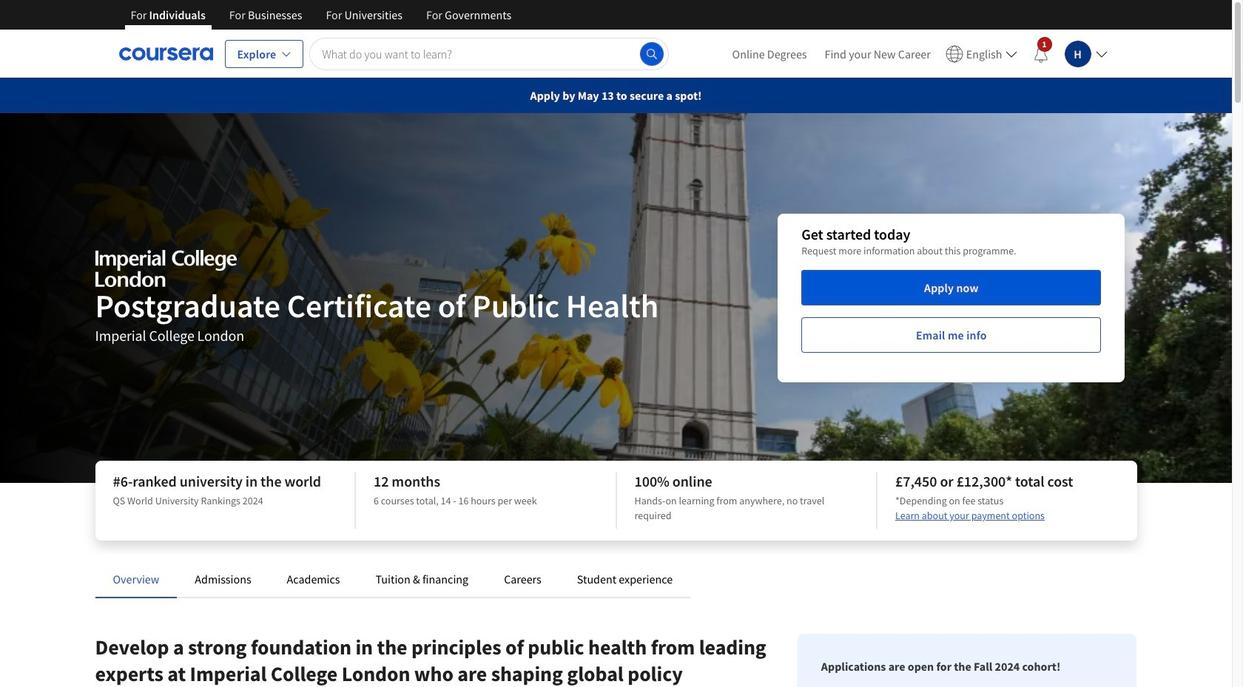 Task type: locate. For each thing, give the bounding box(es) containing it.
What do you want to learn? text field
[[310, 37, 669, 70]]

None search field
[[310, 37, 669, 70]]



Task type: vqa. For each thing, say whether or not it's contained in the screenshot.
Banner navigation
yes



Task type: describe. For each thing, give the bounding box(es) containing it.
banner navigation
[[119, 0, 524, 41]]

coursera image
[[119, 42, 213, 66]]

imperial college london logo image
[[95, 250, 237, 287]]



